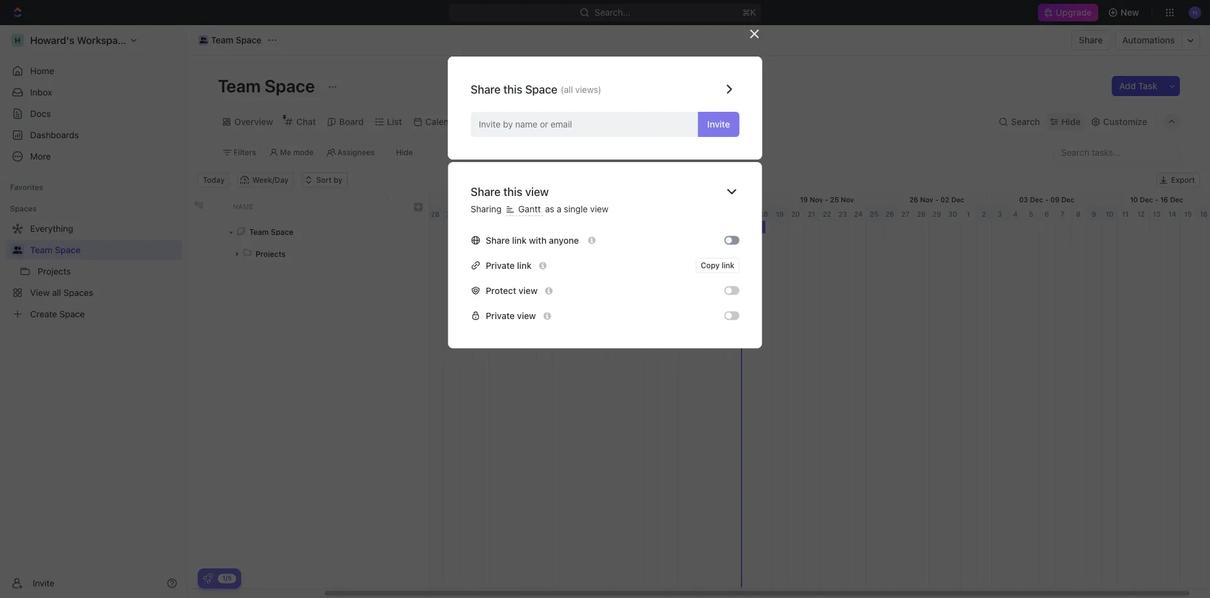 Task type: vqa. For each thing, say whether or not it's contained in the screenshot.
second Nov from the right
yes



Task type: describe. For each thing, give the bounding box(es) containing it.
09
[[1051, 195, 1060, 204]]

automations
[[1123, 35, 1176, 45]]

board link
[[337, 113, 364, 131]]

10 dec - 16 dec element
[[1103, 193, 1211, 206]]

1 1 from the left
[[496, 210, 499, 218]]

as a single view
[[545, 204, 609, 214]]

1 7 from the left
[[590, 210, 594, 218]]

team space inside "cell"
[[249, 227, 294, 236]]

26 element
[[883, 207, 899, 221]]

single
[[564, 204, 588, 214]]

as
[[545, 204, 555, 214]]

export button
[[1157, 172, 1201, 188]]

team space inside "tree"
[[30, 245, 81, 255]]

24
[[855, 210, 863, 218]]

1 14 element from the left
[[694, 207, 710, 221]]

calendar link
[[423, 113, 463, 131]]

share this view
[[471, 185, 549, 198]]

25 inside 'element'
[[831, 195, 840, 204]]

18 element
[[757, 207, 773, 221]]

link for copy
[[722, 261, 735, 270]]

task
[[1139, 81, 1158, 91]]

1 8 from the left
[[605, 210, 610, 218]]

nov inside 29 oct - 04 nov element
[[512, 195, 525, 204]]

0 horizontal spatial 16
[[1161, 195, 1169, 204]]

23
[[839, 210, 848, 218]]

copy link
[[701, 261, 735, 270]]

 image for first column header from the right
[[414, 203, 423, 211]]

search
[[1012, 117, 1041, 127]]

share link with anyone
[[486, 235, 582, 245]]

12 nov - 18 nov
[[691, 195, 744, 204]]

link for private
[[517, 260, 532, 271]]

home link
[[5, 61, 182, 81]]

user group image inside team space link
[[200, 37, 208, 43]]

 image for fourth column header from right
[[194, 200, 203, 209]]

14 element containing 14
[[1166, 207, 1181, 221]]

by
[[503, 119, 513, 129]]

a
[[557, 204, 562, 214]]

12 element containing 12
[[1134, 207, 1150, 221]]

2 4 from the left
[[1014, 210, 1018, 218]]

export
[[1172, 176, 1196, 184]]

oct for 22
[[372, 195, 385, 204]]

13 element containing 13
[[1150, 207, 1166, 221]]

view right protect
[[519, 285, 538, 296]]

gantt link
[[484, 113, 509, 131]]

2 dec from the left
[[1031, 195, 1044, 204]]

15
[[1185, 210, 1193, 218]]

upgrade link
[[1039, 4, 1099, 21]]

1 horizontal spatial 29
[[471, 195, 480, 204]]

chat link
[[294, 113, 316, 131]]

email
[[551, 119, 572, 129]]

dec for 26 nov - 02 dec
[[952, 195, 965, 204]]

today inside button
[[203, 176, 225, 184]]

- for 16
[[1156, 195, 1159, 204]]

26 nov - 02 dec
[[910, 195, 965, 204]]

2 horizontal spatial 29
[[933, 210, 942, 218]]

26 nov - 02 dec element
[[883, 193, 993, 206]]

1/5
[[222, 575, 232, 582]]

share for share
[[1080, 35, 1104, 45]]

27
[[902, 210, 910, 218]]

7 nov from the left
[[841, 195, 855, 204]]

04
[[501, 195, 510, 204]]

05 nov - 11 nov element
[[553, 193, 663, 206]]

10 for 10
[[1106, 210, 1114, 218]]

chat
[[296, 117, 316, 127]]

1 4 from the left
[[543, 210, 547, 218]]

- for 11
[[607, 195, 610, 204]]

today button
[[198, 172, 230, 188]]

inbox link
[[5, 82, 182, 102]]

copy
[[701, 261, 720, 270]]

1 vertical spatial gantt
[[516, 204, 544, 214]]

with
[[529, 235, 547, 245]]

inbox
[[30, 87, 52, 97]]

team inside team space "tree"
[[30, 245, 53, 255]]

hide button
[[1047, 113, 1085, 131]]

name
[[233, 202, 254, 211]]

03
[[1020, 195, 1029, 204]]

dashboards
[[30, 130, 79, 140]]

protect
[[486, 285, 517, 296]]

23 element
[[836, 207, 851, 221]]

1 16 element from the left
[[726, 207, 742, 221]]

05 nov - 11 nov
[[581, 195, 634, 204]]

1 12 element from the left
[[663, 207, 679, 221]]

13
[[1154, 210, 1161, 218]]

3 column header from the left
[[389, 193, 408, 220]]

1 11 element from the left
[[647, 207, 663, 221]]

2 horizontal spatial 28
[[917, 210, 926, 218]]

docs
[[30, 108, 51, 119]]

- for 09
[[1046, 195, 1049, 204]]

this for view
[[504, 185, 523, 198]]

hide button
[[391, 145, 418, 160]]

9
[[1092, 210, 1097, 218]]

1 vertical spatial 18
[[761, 210, 769, 218]]

team space - 0.00% row
[[188, 221, 429, 243]]

15 element containing 15
[[1181, 207, 1197, 221]]

27 element
[[899, 207, 914, 221]]

new button
[[1104, 3, 1147, 23]]

1 horizontal spatial 28
[[431, 210, 440, 218]]

3 nov from the left
[[621, 195, 634, 204]]

name row
[[188, 193, 429, 221]]

4 column header from the left
[[408, 193, 429, 220]]

invite inside sidebar navigation
[[33, 578, 55, 589]]

dec for 03 dec - 09 dec
[[1062, 195, 1075, 204]]

add task
[[1120, 81, 1158, 91]]

1 horizontal spatial today
[[745, 223, 763, 231]]

name
[[516, 119, 538, 129]]

customize
[[1104, 117, 1148, 127]]

31
[[478, 210, 486, 218]]

add
[[1120, 81, 1137, 91]]

customize button
[[1088, 113, 1152, 131]]

12 nov - 18 nov element
[[663, 193, 773, 206]]

table
[[533, 117, 555, 127]]

team space link inside "tree"
[[30, 240, 180, 260]]

26 for 26
[[886, 210, 895, 218]]

calendar
[[426, 117, 463, 127]]

12 for 12
[[1138, 210, 1146, 218]]

views
[[576, 85, 598, 95]]

dec for 10 dec - 16 dec
[[1171, 195, 1184, 204]]

- for 25
[[826, 195, 829, 204]]

board
[[339, 117, 364, 127]]

4 dec from the left
[[1141, 195, 1154, 204]]

list
[[387, 117, 402, 127]]

1 6 from the left
[[574, 210, 579, 218]]

add task button
[[1113, 76, 1166, 96]]

2 7 from the left
[[1061, 210, 1065, 218]]

search...
[[595, 7, 631, 18]]

protect view
[[486, 285, 538, 296]]

21
[[808, 210, 816, 218]]

search button
[[995, 113, 1045, 131]]

- for 04
[[496, 195, 499, 204]]

1 horizontal spatial team space link
[[195, 33, 265, 48]]

share for share link with anyone
[[486, 235, 510, 245]]

home
[[30, 66, 54, 76]]

onboarding checklist button element
[[203, 574, 213, 584]]

link for share
[[512, 235, 527, 245]]

2 horizontal spatial invite
[[708, 119, 731, 129]]

favorites
[[10, 183, 43, 192]]

19 nov - 25 nov
[[801, 195, 855, 204]]

overview
[[234, 117, 273, 127]]

22 element
[[820, 207, 836, 221]]



Task type: locate. For each thing, give the bounding box(es) containing it.
0 horizontal spatial user group image
[[13, 246, 22, 254]]

12 element
[[663, 207, 679, 221], [1134, 207, 1150, 221]]

link right the copy
[[722, 261, 735, 270]]

2 private from the top
[[486, 310, 515, 321]]

19 inside 19 nov - 25 nov 'element'
[[801, 195, 809, 204]]

- for 28
[[387, 195, 390, 204]]

28 element right 27
[[914, 207, 930, 221]]

view down protect view
[[517, 310, 536, 321]]

19 for 19 nov - 25 nov
[[801, 195, 809, 204]]

6
[[574, 210, 579, 218], [1045, 210, 1050, 218]]

2 8 from the left
[[1077, 210, 1081, 218]]

7 down 05
[[590, 210, 594, 218]]

private
[[486, 260, 515, 271], [486, 310, 515, 321]]

1 horizontal spatial 29 element
[[930, 207, 946, 221]]

0 horizontal spatial 30 element
[[459, 207, 474, 221]]

16 element
[[726, 207, 742, 221], [1197, 207, 1211, 221]]

docs link
[[5, 104, 182, 124]]

view down 05 nov - 11 nov
[[591, 204, 609, 214]]

0 vertical spatial 22
[[362, 195, 371, 204]]

hide inside button
[[396, 148, 413, 157]]

0 horizontal spatial 25
[[831, 195, 840, 204]]

1 vertical spatial 16
[[1201, 210, 1209, 218]]

1 vertical spatial 19
[[777, 210, 784, 218]]

28 left the 31
[[431, 210, 440, 218]]

team space tree
[[5, 219, 182, 324]]

6 down 03 dec - 09 dec
[[1045, 210, 1050, 218]]

new
[[1121, 7, 1140, 18]]

26 right 25 element
[[886, 210, 895, 218]]

26 for 26 nov - 02 dec
[[910, 195, 919, 204]]

5
[[558, 210, 563, 218], [1030, 210, 1034, 218]]

0 vertical spatial 12
[[691, 195, 699, 204]]

2 3 from the left
[[998, 210, 1003, 218]]

0 horizontal spatial 10 element
[[632, 207, 647, 221]]

1 horizontal spatial 30 element
[[946, 207, 961, 221]]

10 element right 9
[[1103, 207, 1119, 221]]

3 dec from the left
[[1062, 195, 1075, 204]]

0 horizontal spatial  image
[[194, 200, 203, 209]]

1 horizontal spatial 15 element
[[1181, 207, 1197, 221]]

12 element left 13
[[1134, 207, 1150, 221]]

link
[[512, 235, 527, 245], [517, 260, 532, 271], [722, 261, 735, 270]]

1 nov from the left
[[512, 195, 525, 204]]

)
[[598, 85, 602, 95]]

0 horizontal spatial 19
[[777, 210, 784, 218]]

1 horizontal spatial 28 element
[[914, 207, 930, 221]]

10 for 10 dec - 16 dec
[[1131, 195, 1139, 204]]

0 horizontal spatial 11 element
[[647, 207, 663, 221]]

5 - from the left
[[826, 195, 829, 204]]

8 - from the left
[[1156, 195, 1159, 204]]

1 28 element from the left
[[428, 207, 444, 221]]

table link
[[530, 113, 555, 131]]

7 - from the left
[[1046, 195, 1049, 204]]

today
[[203, 176, 225, 184], [745, 223, 763, 231]]

9 element
[[616, 207, 632, 221]]

11 element left 13
[[1119, 207, 1134, 221]]

6 nov from the left
[[810, 195, 824, 204]]

0 vertical spatial 16
[[1161, 195, 1169, 204]]

18
[[721, 195, 729, 204], [761, 210, 769, 218]]

private for private link
[[486, 260, 515, 271]]

1 down 26 nov - 02 dec 'element'
[[967, 210, 971, 218]]

15 element right 14
[[1181, 207, 1197, 221]]

0 horizontal spatial 1
[[496, 210, 499, 218]]

0 horizontal spatial 12
[[691, 195, 699, 204]]

hide right search
[[1062, 117, 1081, 127]]

4
[[543, 210, 547, 218], [1014, 210, 1018, 218]]

5 dec from the left
[[1171, 195, 1184, 204]]

this up by
[[504, 82, 523, 96]]

19 inside 19 element
[[777, 210, 784, 218]]

29 oct - 04 nov
[[471, 195, 525, 204]]

12 element right 9 'element'
[[663, 207, 679, 221]]

2 nov from the left
[[592, 195, 605, 204]]

14 element left '15'
[[1166, 207, 1181, 221]]

hide inside dropdown button
[[1062, 117, 1081, 127]]

1 horizontal spatial 16 element
[[1197, 207, 1211, 221]]

dashboards link
[[5, 125, 182, 145]]

⌘k
[[743, 7, 757, 18]]

oct up "sharing"
[[482, 195, 494, 204]]

0 horizontal spatial hide
[[396, 148, 413, 157]]

1 horizontal spatial 4
[[1014, 210, 1018, 218]]

0 vertical spatial 19
[[801, 195, 809, 204]]

14 element
[[694, 207, 710, 221], [1166, 207, 1181, 221]]

share up gantt link
[[471, 82, 501, 96]]

2 2 from the left
[[983, 210, 987, 218]]

2 11 element from the left
[[1119, 207, 1134, 221]]

0 horizontal spatial invite
[[33, 578, 55, 589]]

22 down 19 nov - 25 nov
[[823, 210, 832, 218]]

1 horizontal spatial 16
[[1201, 210, 1209, 218]]

25 element
[[867, 207, 883, 221]]

16
[[1161, 195, 1169, 204], [1201, 210, 1209, 218]]

spaces
[[10, 204, 37, 213]]

6 right a
[[574, 210, 579, 218]]

22 oct - 28 oct
[[362, 195, 415, 204]]

10 dec - 16 dec
[[1131, 195, 1184, 204]]

1 vertical spatial team space link
[[30, 240, 180, 260]]

25 up 22 element
[[831, 195, 840, 204]]

30 down 02
[[949, 210, 958, 218]]

29 element down 26 nov - 02 dec 'element'
[[930, 207, 946, 221]]

21 element
[[804, 207, 820, 221]]

28 down hide button
[[392, 195, 401, 204]]

1 column header from the left
[[188, 193, 207, 220]]

0 horizontal spatial today
[[203, 176, 225, 184]]

1 - from the left
[[387, 195, 390, 204]]

1 vertical spatial 11
[[1123, 210, 1129, 218]]

1 vertical spatial 10
[[1106, 210, 1114, 218]]

user group image inside team space "tree"
[[13, 246, 22, 254]]

30 left the 31
[[462, 210, 471, 218]]

1 down 29 oct - 04 nov
[[496, 210, 499, 218]]

view up as
[[526, 185, 549, 198]]

29 element
[[444, 207, 459, 221], [930, 207, 946, 221]]

0 horizontal spatial 16 element
[[726, 207, 742, 221]]

space inside team space "tree"
[[55, 245, 81, 255]]

22 for 22
[[823, 210, 832, 218]]

1 vertical spatial today
[[745, 223, 763, 231]]

19 up 21
[[801, 195, 809, 204]]

user group image
[[200, 37, 208, 43], [13, 246, 22, 254]]

onboarding checklist button image
[[203, 574, 213, 584]]

private down protect
[[486, 310, 515, 321]]

5 nov from the left
[[731, 195, 744, 204]]

0 horizontal spatial 11
[[612, 195, 619, 204]]

0 horizontal spatial 22
[[362, 195, 371, 204]]

11 element
[[647, 207, 663, 221], [1119, 207, 1134, 221]]

30 for second 30 element from the left
[[949, 210, 958, 218]]

private up protect
[[486, 260, 515, 271]]

28
[[392, 195, 401, 204], [431, 210, 440, 218], [917, 210, 926, 218]]

8 down 05 nov - 11 nov
[[605, 210, 610, 218]]

0 vertical spatial user group image
[[200, 37, 208, 43]]

30 element
[[459, 207, 474, 221], [946, 207, 961, 221]]

1 30 from the left
[[462, 210, 471, 218]]

0 horizontal spatial 10
[[1106, 210, 1114, 218]]

space inside team space "cell"
[[271, 227, 294, 236]]

0 horizontal spatial team space link
[[30, 240, 180, 260]]

1 horizontal spatial 1
[[967, 210, 971, 218]]

5 down 03 dec - 09 dec
[[1030, 210, 1034, 218]]

favorites button
[[5, 180, 48, 195]]

22 down assignees
[[362, 195, 371, 204]]

- for 18
[[716, 195, 719, 204]]

20
[[792, 210, 801, 218]]

2 30 element from the left
[[946, 207, 961, 221]]

1 horizontal spatial invite
[[479, 119, 501, 129]]

19 nov - 25 nov element
[[773, 193, 883, 206]]

4 left a
[[543, 210, 547, 218]]

2 5 from the left
[[1030, 210, 1034, 218]]

2 13 element from the left
[[1150, 207, 1166, 221]]

8 nov from the left
[[921, 195, 934, 204]]

share inside button
[[1080, 35, 1104, 45]]

2 horizontal spatial oct
[[482, 195, 494, 204]]

1 horizontal spatial 22
[[823, 210, 832, 218]]

30 element down 02
[[946, 207, 961, 221]]

dec right "03"
[[1031, 195, 1044, 204]]

1 horizontal spatial  image
[[414, 203, 423, 211]]

 image down hide button
[[414, 203, 423, 211]]

16 right '15'
[[1201, 210, 1209, 218]]

1 horizontal spatial 14 element
[[1166, 207, 1181, 221]]

0 horizontal spatial 14 element
[[694, 207, 710, 221]]

2 down 29 oct - 04 nov element
[[511, 210, 516, 218]]

 image down the today button
[[194, 200, 203, 209]]

share for share this view
[[471, 185, 501, 198]]

share button
[[1072, 30, 1111, 50]]

13 element down the 12 nov - 18 nov
[[679, 207, 694, 221]]

0 vertical spatial 11
[[612, 195, 619, 204]]

19 for 19
[[777, 210, 784, 218]]

0 vertical spatial hide
[[1062, 117, 1081, 127]]

29 element left the 31
[[444, 207, 459, 221]]

26 inside 'element'
[[910, 195, 919, 204]]

all
[[564, 85, 573, 95]]

-
[[387, 195, 390, 204], [496, 195, 499, 204], [607, 195, 610, 204], [716, 195, 719, 204], [826, 195, 829, 204], [936, 195, 939, 204], [1046, 195, 1049, 204], [1156, 195, 1159, 204]]

0 vertical spatial 10
[[1131, 195, 1139, 204]]

overview link
[[232, 113, 273, 131]]

- for 02
[[936, 195, 939, 204]]

3 down 03 dec - 09 dec element
[[998, 210, 1003, 218]]

share up private link
[[486, 235, 510, 245]]

oct down assignees
[[372, 195, 385, 204]]

29 up "sharing"
[[471, 195, 480, 204]]

2 30 from the left
[[949, 210, 958, 218]]

25 right 24 element
[[870, 210, 879, 218]]

1 10 element from the left
[[632, 207, 647, 221]]

automations button
[[1117, 31, 1182, 50]]

0 horizontal spatial 7
[[590, 210, 594, 218]]

gantt left name
[[486, 117, 509, 127]]

3 oct from the left
[[482, 195, 494, 204]]

1 15 element from the left
[[710, 207, 726, 221]]

1 horizontal spatial 13 element
[[1150, 207, 1166, 221]]

20 element
[[789, 207, 804, 221]]

19 right 18 element
[[777, 210, 784, 218]]

1 horizontal spatial 10 element
[[1103, 207, 1119, 221]]

gantt left as
[[516, 204, 544, 214]]

view
[[526, 185, 549, 198], [591, 204, 609, 214], [519, 285, 538, 296], [517, 310, 536, 321]]

16 element down 12 nov - 18 nov element
[[726, 207, 742, 221]]

share up "sharing"
[[471, 185, 501, 198]]

share this space ( all views )
[[471, 82, 602, 96]]

28 element left the 31
[[428, 207, 444, 221]]

1 horizontal spatial 25
[[870, 210, 879, 218]]

1 oct from the left
[[372, 195, 385, 204]]

8 left 9
[[1077, 210, 1081, 218]]

13 element down 10 dec - 16 dec
[[1150, 207, 1166, 221]]

0 horizontal spatial oct
[[372, 195, 385, 204]]

11 up 9 'element'
[[612, 195, 619, 204]]

sidebar navigation
[[0, 25, 188, 598]]

0 vertical spatial 26
[[910, 195, 919, 204]]

16 element containing 16
[[1197, 207, 1211, 221]]

10 element down the 05 nov - 11 nov element at top
[[632, 207, 647, 221]]

10 element
[[632, 207, 647, 221], [1103, 207, 1119, 221]]

1 horizontal spatial 6
[[1045, 210, 1050, 218]]

anyone
[[549, 235, 579, 245]]

0 horizontal spatial 3
[[527, 210, 531, 218]]

2 10 element from the left
[[1103, 207, 1119, 221]]

this up "sharing"
[[504, 185, 523, 198]]

7 down 03 dec - 09 dec element
[[1061, 210, 1065, 218]]

1 2 from the left
[[511, 210, 516, 218]]

this for space
[[504, 82, 523, 96]]

1 private from the top
[[486, 260, 515, 271]]

24 element
[[851, 207, 867, 221]]

02
[[941, 195, 950, 204]]

13 element
[[679, 207, 694, 221], [1150, 207, 1166, 221]]

2
[[511, 210, 516, 218], [983, 210, 987, 218]]

nov inside 26 nov - 02 dec 'element'
[[921, 195, 934, 204]]

assignees
[[338, 148, 375, 157]]

space
[[236, 35, 262, 45], [265, 75, 315, 96], [526, 82, 558, 96], [271, 227, 294, 236], [55, 245, 81, 255]]

30
[[462, 210, 471, 218], [949, 210, 958, 218]]

oct down hide button
[[403, 195, 415, 204]]

1 5 from the left
[[558, 210, 563, 218]]

1 vertical spatial private
[[486, 310, 515, 321]]

0 horizontal spatial 4
[[543, 210, 547, 218]]

0 vertical spatial this
[[504, 82, 523, 96]]

(
[[561, 85, 564, 95]]

22 oct - 28 oct element
[[334, 193, 444, 206]]

private for private view
[[486, 310, 515, 321]]

15 element down 12 nov - 18 nov element
[[710, 207, 726, 221]]

team space cell
[[226, 221, 389, 243]]

31 element
[[474, 207, 490, 221]]

link down the share link with anyone
[[517, 260, 532, 271]]

26 up 27 element
[[910, 195, 919, 204]]

12 for 12 nov - 18 nov
[[691, 195, 699, 204]]

upgrade
[[1057, 7, 1093, 18]]

11 right 9
[[1123, 210, 1129, 218]]

2 down 26 nov - 02 dec 'element'
[[983, 210, 987, 218]]

0 horizontal spatial 13 element
[[679, 207, 694, 221]]

0 vertical spatial 18
[[721, 195, 729, 204]]

0 horizontal spatial 5
[[558, 210, 563, 218]]

dec right 02
[[952, 195, 965, 204]]

1 this from the top
[[504, 82, 523, 96]]

private link
[[486, 260, 532, 271]]

0 horizontal spatial 28
[[392, 195, 401, 204]]

25
[[831, 195, 840, 204], [870, 210, 879, 218]]

29 down 26 nov - 02 dec
[[933, 210, 942, 218]]

or
[[540, 119, 549, 129]]

0 vertical spatial team space link
[[195, 33, 265, 48]]

invite by name or email
[[479, 119, 572, 129]]

19
[[801, 195, 809, 204], [777, 210, 784, 218]]

0 horizontal spatial 8
[[605, 210, 610, 218]]

dec up 14
[[1171, 195, 1184, 204]]

0 horizontal spatial 18
[[721, 195, 729, 204]]

0 horizontal spatial 29
[[447, 210, 456, 218]]

dec up 13
[[1141, 195, 1154, 204]]

team space tree grid
[[188, 193, 429, 588]]

1 vertical spatial user group image
[[13, 246, 22, 254]]

1 horizontal spatial oct
[[403, 195, 415, 204]]

1 horizontal spatial 12 element
[[1134, 207, 1150, 221]]

03 dec - 09 dec
[[1020, 195, 1075, 204]]

16 element right '15'
[[1197, 207, 1211, 221]]

22 for 22 oct - 28 oct
[[362, 195, 371, 204]]

29 left the 31
[[447, 210, 456, 218]]

11 element containing 11
[[1119, 207, 1134, 221]]

29
[[471, 195, 480, 204], [447, 210, 456, 218], [933, 210, 942, 218]]

sharing
[[471, 204, 504, 214]]

28 element
[[428, 207, 444, 221], [914, 207, 930, 221]]

6 - from the left
[[936, 195, 939, 204]]

5 right as
[[558, 210, 563, 218]]

2 15 element from the left
[[1181, 207, 1197, 221]]

dec right 09
[[1062, 195, 1075, 204]]

share down upgrade
[[1080, 35, 1104, 45]]

05
[[581, 195, 590, 204]]

1 vertical spatial 26
[[886, 210, 895, 218]]

0 vertical spatial today
[[203, 176, 225, 184]]

hide down list
[[396, 148, 413, 157]]

4 nov from the left
[[701, 195, 714, 204]]

26
[[910, 195, 919, 204], [886, 210, 895, 218]]

14
[[1169, 210, 1177, 218]]

0 vertical spatial 25
[[831, 195, 840, 204]]

14 element down the 12 nov - 18 nov
[[694, 207, 710, 221]]

10 element containing 10
[[1103, 207, 1119, 221]]

oct for 29
[[482, 195, 494, 204]]

2 28 element from the left
[[914, 207, 930, 221]]

4 - from the left
[[716, 195, 719, 204]]

link left with
[[512, 235, 527, 245]]

11 element right 9 'element'
[[647, 207, 663, 221]]

2 29 element from the left
[[930, 207, 946, 221]]

1 horizontal spatial gantt
[[516, 204, 544, 214]]

share
[[1080, 35, 1104, 45], [471, 82, 501, 96], [471, 185, 501, 198], [486, 235, 510, 245]]

12
[[691, 195, 699, 204], [1138, 210, 1146, 218]]

team space link
[[195, 33, 265, 48], [30, 240, 180, 260]]

2 1 from the left
[[967, 210, 971, 218]]

team inside team space "cell"
[[249, 227, 269, 236]]

3
[[527, 210, 531, 218], [998, 210, 1003, 218]]

2 6 from the left
[[1045, 210, 1050, 218]]

this
[[504, 82, 523, 96], [504, 185, 523, 198]]

03 dec - 09 dec element
[[993, 193, 1103, 206]]

0 horizontal spatial gantt
[[486, 117, 509, 127]]

30 for first 30 element from the left
[[462, 210, 471, 218]]

1 horizontal spatial 2
[[983, 210, 987, 218]]

2 this from the top
[[504, 185, 523, 198]]

22
[[362, 195, 371, 204], [823, 210, 832, 218]]

16 up 13
[[1161, 195, 1169, 204]]

1 horizontal spatial 5
[[1030, 210, 1034, 218]]

1 29 element from the left
[[444, 207, 459, 221]]

2 - from the left
[[496, 195, 499, 204]]

0 horizontal spatial 29 element
[[444, 207, 459, 221]]

1 30 element from the left
[[459, 207, 474, 221]]

30 element left the 31
[[459, 207, 474, 221]]

1 horizontal spatial 26
[[910, 195, 919, 204]]

28 right 27 element
[[917, 210, 926, 218]]

0 horizontal spatial 26
[[886, 210, 895, 218]]

1 dec from the left
[[952, 195, 965, 204]]

19 element
[[773, 207, 789, 221]]

0 vertical spatial gantt
[[486, 117, 509, 127]]

2 column header from the left
[[207, 193, 226, 220]]

1 3 from the left
[[527, 210, 531, 218]]

dec
[[952, 195, 965, 204], [1031, 195, 1044, 204], [1062, 195, 1075, 204], [1141, 195, 1154, 204], [1171, 195, 1184, 204]]

1 horizontal spatial 11
[[1123, 210, 1129, 218]]

15 element
[[710, 207, 726, 221], [1181, 207, 1197, 221]]

 image
[[194, 200, 203, 209], [414, 203, 423, 211]]

1 vertical spatial 12
[[1138, 210, 1146, 218]]

17 element
[[742, 207, 757, 221]]

2 14 element from the left
[[1166, 207, 1181, 221]]

1 horizontal spatial 30
[[949, 210, 958, 218]]

2 oct from the left
[[403, 195, 415, 204]]

0 horizontal spatial 28 element
[[428, 207, 444, 221]]

0 vertical spatial private
[[486, 260, 515, 271]]

team space
[[211, 35, 262, 45], [218, 75, 319, 96], [249, 227, 294, 236], [30, 245, 81, 255]]

4 down 03 dec - 09 dec element
[[1014, 210, 1018, 218]]

3 left as
[[527, 210, 531, 218]]

1 vertical spatial this
[[504, 185, 523, 198]]

1 vertical spatial 25
[[870, 210, 879, 218]]

3 - from the left
[[607, 195, 610, 204]]

column header
[[188, 193, 207, 220], [207, 193, 226, 220], [389, 193, 408, 220], [408, 193, 429, 220]]

share for share this space ( all views )
[[471, 82, 501, 96]]

0 horizontal spatial 6
[[574, 210, 579, 218]]

dec inside 'element'
[[952, 195, 965, 204]]

2 16 element from the left
[[1197, 207, 1211, 221]]

Search tasks... text field
[[1054, 143, 1180, 162]]

1 horizontal spatial 11 element
[[1119, 207, 1134, 221]]

10
[[1131, 195, 1139, 204], [1106, 210, 1114, 218]]

name column header
[[226, 193, 389, 220]]

assignees button
[[322, 145, 381, 160]]

0 horizontal spatial 15 element
[[710, 207, 726, 221]]

1 vertical spatial hide
[[396, 148, 413, 157]]

private view
[[486, 310, 536, 321]]

2 12 element from the left
[[1134, 207, 1150, 221]]

1 horizontal spatial 8
[[1077, 210, 1081, 218]]

list link
[[385, 113, 402, 131]]

1 13 element from the left
[[679, 207, 694, 221]]

1 horizontal spatial 18
[[761, 210, 769, 218]]

29 oct - 04 nov element
[[444, 193, 553, 206]]



